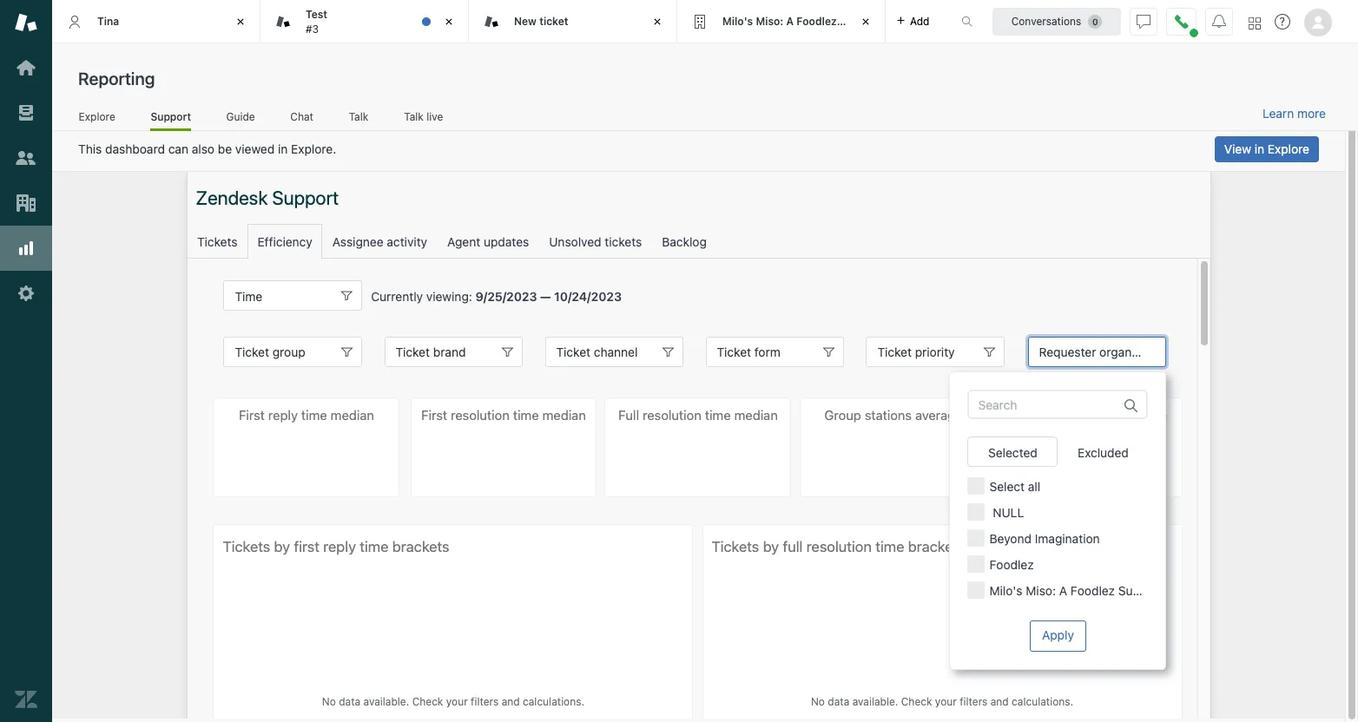 Task type: vqa. For each thing, say whether or not it's contained in the screenshot.
leftmost Talk
yes



Task type: locate. For each thing, give the bounding box(es) containing it.
close image left new
[[440, 13, 458, 30]]

2 talk from the left
[[404, 110, 424, 123]]

close image
[[232, 13, 249, 30], [440, 13, 458, 30]]

1 horizontal spatial in
[[1255, 142, 1264, 156]]

close image left milo's
[[649, 13, 666, 30]]

miso:
[[756, 15, 784, 28]]

admin image
[[15, 282, 37, 305]]

close image left #3
[[232, 13, 249, 30]]

test
[[306, 8, 327, 21]]

1 horizontal spatial close image
[[440, 13, 458, 30]]

test #3
[[306, 8, 327, 35]]

new ticket tab
[[469, 0, 677, 43]]

talk left live
[[404, 110, 424, 123]]

learn more
[[1263, 106, 1326, 121]]

chat
[[290, 110, 313, 123]]

explore up this
[[79, 110, 115, 123]]

1 horizontal spatial explore
[[1268, 142, 1310, 156]]

in right the viewed
[[278, 142, 288, 156]]

tina tab
[[52, 0, 261, 43]]

support
[[151, 110, 191, 123]]

in
[[278, 142, 288, 156], [1255, 142, 1264, 156]]

viewed
[[235, 142, 275, 156]]

1 horizontal spatial close image
[[857, 13, 874, 30]]

#3
[[306, 22, 319, 35]]

0 vertical spatial explore
[[79, 110, 115, 123]]

in right "view"
[[1255, 142, 1264, 156]]

close image for new ticket
[[649, 13, 666, 30]]

1 vertical spatial explore
[[1268, 142, 1310, 156]]

explore down learn more link
[[1268, 142, 1310, 156]]

0 horizontal spatial talk
[[349, 110, 368, 123]]

tina
[[97, 15, 119, 28]]

talk
[[349, 110, 368, 123], [404, 110, 424, 123]]

organizations image
[[15, 192, 37, 214]]

2 in from the left
[[1255, 142, 1264, 156]]

talk right chat
[[349, 110, 368, 123]]

dashboard
[[105, 142, 165, 156]]

milo's miso: a foodlez subsidiary
[[723, 15, 894, 28]]

talk for talk live
[[404, 110, 424, 123]]

0 horizontal spatial in
[[278, 142, 288, 156]]

view
[[1224, 142, 1251, 156]]

close image inside tab
[[440, 13, 458, 30]]

close image left add dropdown button
[[857, 13, 874, 30]]

notifications image
[[1212, 14, 1226, 28]]

milo's
[[723, 15, 753, 28]]

add
[[910, 14, 930, 27]]

close image
[[649, 13, 666, 30], [857, 13, 874, 30]]

be
[[218, 142, 232, 156]]

main element
[[0, 0, 52, 723]]

1 close image from the left
[[649, 13, 666, 30]]

2 close image from the left
[[857, 13, 874, 30]]

2 close image from the left
[[440, 13, 458, 30]]

tab
[[261, 0, 469, 43]]

explore
[[79, 110, 115, 123], [1268, 142, 1310, 156]]

button displays agent's chat status as invisible. image
[[1137, 14, 1151, 28]]

ticket
[[539, 15, 568, 28]]

subsidiary
[[840, 15, 894, 28]]

zendesk products image
[[1249, 17, 1261, 29]]

0 horizontal spatial close image
[[649, 13, 666, 30]]

close image inside new ticket tab
[[649, 13, 666, 30]]

in inside button
[[1255, 142, 1264, 156]]

new
[[514, 15, 537, 28]]

explore inside view in explore button
[[1268, 142, 1310, 156]]

1 horizontal spatial talk
[[404, 110, 424, 123]]

view in explore
[[1224, 142, 1310, 156]]

0 horizontal spatial close image
[[232, 13, 249, 30]]

0 horizontal spatial explore
[[79, 110, 115, 123]]

1 close image from the left
[[232, 13, 249, 30]]

more
[[1297, 106, 1326, 121]]

close image inside milo's miso: a foodlez subsidiary "tab"
[[857, 13, 874, 30]]

reporting image
[[15, 237, 37, 260]]

1 talk from the left
[[349, 110, 368, 123]]

zendesk support image
[[15, 11, 37, 34]]

guide
[[226, 110, 255, 123]]



Task type: describe. For each thing, give the bounding box(es) containing it.
get help image
[[1275, 14, 1290, 30]]

1 in from the left
[[278, 142, 288, 156]]

customers image
[[15, 147, 37, 169]]

foodlez
[[797, 15, 837, 28]]

guide link
[[226, 110, 255, 129]]

support link
[[151, 110, 191, 131]]

close image for milo's miso: a foodlez subsidiary
[[857, 13, 874, 30]]

talk live link
[[403, 110, 444, 129]]

talk link
[[348, 110, 369, 129]]

explore inside explore link
[[79, 110, 115, 123]]

explore.
[[291, 142, 336, 156]]

also
[[192, 142, 215, 156]]

add button
[[886, 0, 940, 43]]

explore link
[[78, 110, 116, 129]]

conversations button
[[993, 7, 1121, 35]]

live
[[427, 110, 443, 123]]

learn more link
[[1263, 106, 1326, 122]]

tabs tab list
[[52, 0, 943, 43]]

view in explore button
[[1215, 136, 1319, 162]]

tab containing test
[[261, 0, 469, 43]]

this dashboard can also be viewed in explore.
[[78, 142, 336, 156]]

talk for talk
[[349, 110, 368, 123]]

chat link
[[290, 110, 314, 129]]

reporting
[[78, 69, 155, 89]]

learn
[[1263, 106, 1294, 121]]

get started image
[[15, 56, 37, 79]]

milo's miso: a foodlez subsidiary tab
[[677, 0, 894, 43]]

can
[[168, 142, 188, 156]]

a
[[786, 15, 794, 28]]

this
[[78, 142, 102, 156]]

new ticket
[[514, 15, 568, 28]]

views image
[[15, 102, 37, 124]]

talk live
[[404, 110, 443, 123]]

conversations
[[1011, 14, 1081, 27]]

close image inside tina tab
[[232, 13, 249, 30]]

zendesk image
[[15, 689, 37, 711]]



